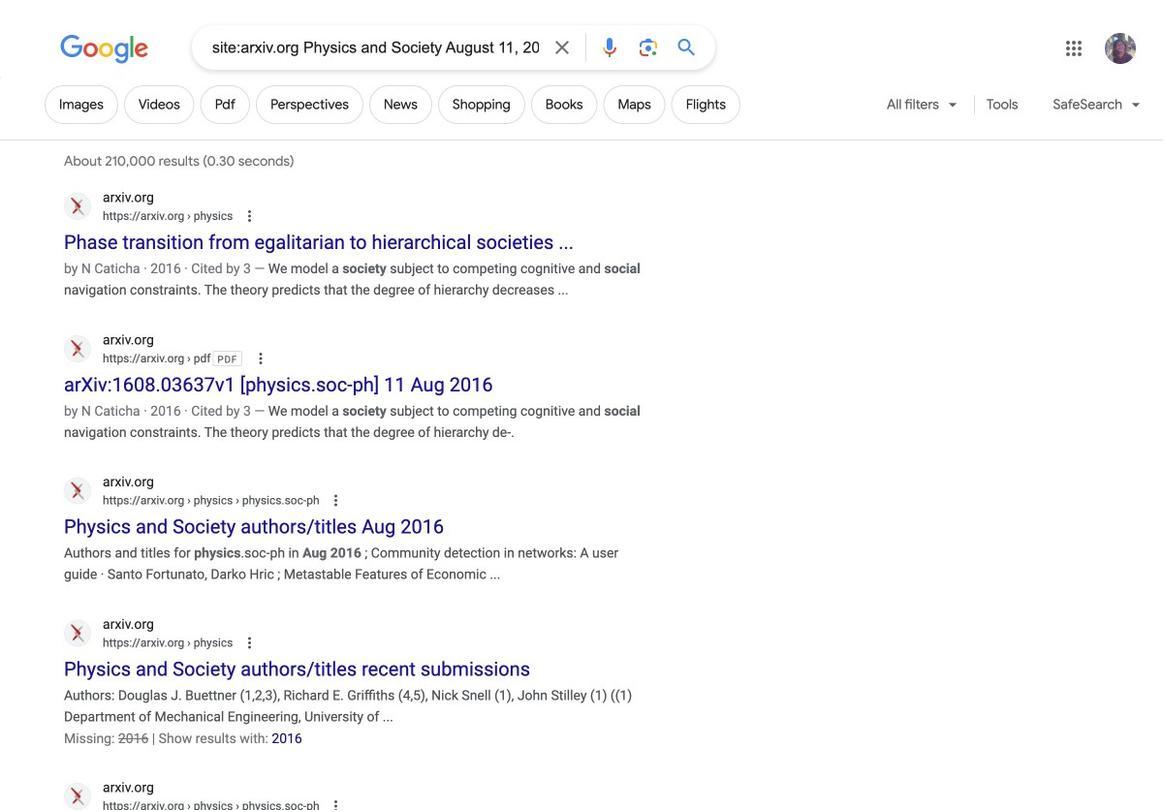 Task type: vqa. For each thing, say whether or not it's contained in the screenshot.
Leaves San Francisco International Airport (Sfo) At 6:40 Pm On Monday, January 22 And Arrives At San Diego International Airport At 8:14 Pm On Monday, January 22. ELEMENT
no



Task type: describe. For each thing, give the bounding box(es) containing it.
google image
[[60, 35, 149, 64]]

0 vertical spatial about this result image
[[252, 348, 291, 369]]

1 vertical spatial about this result image
[[327, 490, 366, 511]]

1 horizontal spatial about this result image
[[327, 796, 366, 810]]

search by image image
[[637, 36, 660, 59]]



Task type: locate. For each thing, give the bounding box(es) containing it.
0 horizontal spatial about this result image
[[252, 348, 291, 369]]

2 vertical spatial about this result image
[[241, 632, 279, 654]]

Search text field
[[212, 37, 539, 61]]

1 vertical spatial about this result image
[[327, 796, 366, 810]]

about this result image
[[252, 348, 291, 369], [327, 796, 366, 810]]

None text field
[[103, 207, 233, 225], [184, 209, 233, 223], [184, 494, 319, 507], [184, 636, 233, 650], [103, 798, 319, 810], [103, 207, 233, 225], [184, 209, 233, 223], [184, 494, 319, 507], [184, 636, 233, 650], [103, 798, 319, 810]]

0 vertical spatial about this result image
[[241, 205, 279, 227]]

about this result image
[[241, 205, 279, 227], [327, 490, 366, 511], [241, 632, 279, 654]]

search by voice image
[[598, 36, 621, 59]]

None text field
[[103, 350, 211, 367], [184, 352, 211, 365], [103, 492, 319, 509], [103, 634, 233, 652], [184, 800, 319, 810], [103, 350, 211, 367], [184, 352, 211, 365], [103, 492, 319, 509], [103, 634, 233, 652], [184, 800, 319, 810]]

None search field
[[0, 24, 715, 70]]



